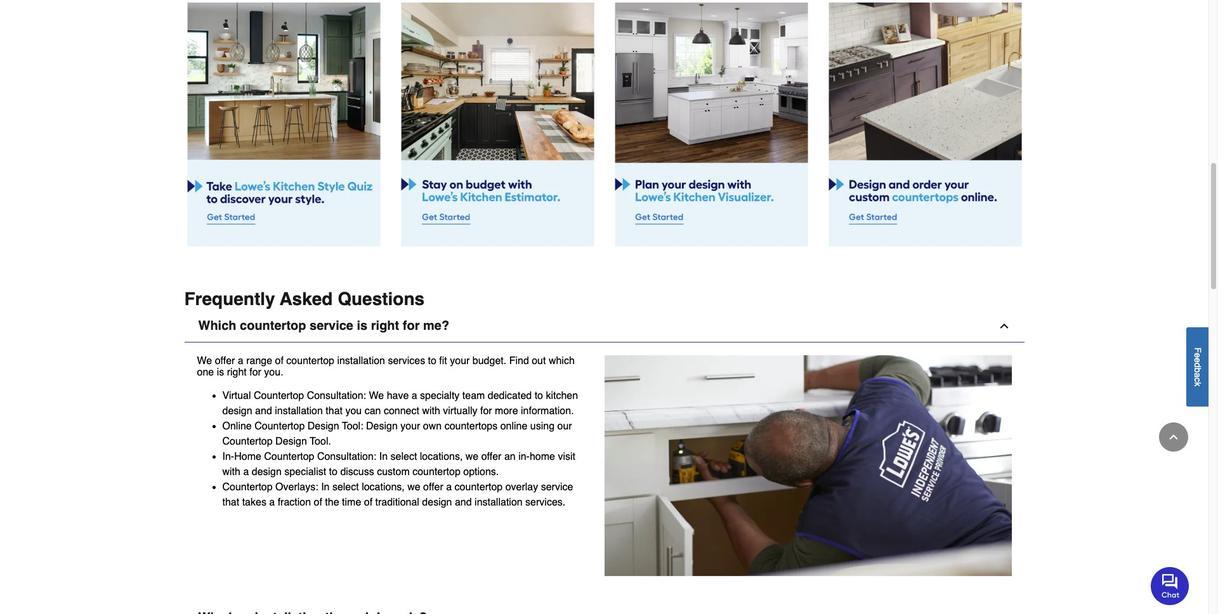 Task type: locate. For each thing, give the bounding box(es) containing it.
countertop up specialist
[[264, 451, 314, 463]]

1 horizontal spatial with
[[422, 406, 440, 417]]

we up one
[[197, 355, 212, 367]]

your down connect
[[401, 421, 420, 432]]

for inside we offer a range of countertop installation services to fit your budget. find out which one is right for you.
[[250, 367, 261, 378]]

a professional independent installer in a blue vest attaching a white countertop to base cabinets. image
[[605, 355, 1012, 577]]

chevron up image
[[998, 320, 1011, 332]]

design up tool.
[[308, 421, 339, 432]]

2 horizontal spatial of
[[364, 497, 373, 509]]

that left takes
[[222, 497, 239, 509]]

take lowe's kitchen style quiz to discover your style. get started. image
[[187, 2, 380, 247]]

right inside we offer a range of countertop installation services to fit your budget. find out which one is right for you.
[[227, 367, 247, 378]]

and down options.
[[455, 497, 472, 509]]

with up own at the left bottom of the page
[[422, 406, 440, 417]]

right
[[371, 318, 399, 333], [227, 367, 247, 378]]

1 horizontal spatial is
[[357, 318, 368, 333]]

with
[[422, 406, 440, 417], [222, 467, 241, 478]]

1 horizontal spatial your
[[450, 355, 470, 367]]

that left you
[[326, 406, 343, 417]]

0 vertical spatial we
[[466, 451, 479, 463]]

2 horizontal spatial for
[[480, 406, 492, 417]]

frequently
[[184, 289, 275, 309]]

in
[[379, 451, 388, 463], [321, 482, 330, 493]]

installation left services
[[337, 355, 385, 367]]

budget.
[[473, 355, 507, 367]]

2 vertical spatial offer
[[423, 482, 444, 493]]

and down you.
[[255, 406, 272, 417]]

of
[[275, 355, 284, 367], [314, 497, 322, 509], [364, 497, 373, 509]]

0 horizontal spatial locations,
[[362, 482, 405, 493]]

1 horizontal spatial and
[[455, 497, 472, 509]]

design
[[222, 406, 252, 417], [252, 467, 282, 478], [422, 497, 452, 509]]

countertop inside we offer a range of countertop installation services to fit your budget. find out which one is right for you.
[[286, 355, 334, 367]]

which
[[549, 355, 575, 367]]

0 horizontal spatial select
[[333, 482, 359, 493]]

tool:
[[342, 421, 363, 432]]

0 horizontal spatial we
[[197, 355, 212, 367]]

select
[[391, 451, 417, 463], [333, 482, 359, 493]]

countertop down you.
[[254, 391, 304, 402]]

1 vertical spatial we
[[369, 391, 384, 402]]

countertop
[[240, 318, 306, 333], [286, 355, 334, 367], [413, 467, 461, 478], [455, 482, 503, 493]]

0 horizontal spatial and
[[255, 406, 272, 417]]

consultation: up discuss
[[317, 451, 377, 463]]

an
[[504, 451, 516, 463]]

installation down the overlay
[[475, 497, 523, 509]]

service inside virtual countertop consultation: we have a specialty team dedicated to kitchen design and installation that you can connect with virtually for more information. online countertop design tool: design your own countertops online using our countertop design tool. in-home countertop consultation: in select locations, we offer an in-home visit with a design specialist to discuss custom countertop options. countertop overlays: in select locations, we offer a countertop overlay service that takes a fraction of the time of traditional design and installation services.
[[541, 482, 573, 493]]

to
[[428, 355, 437, 367], [535, 391, 543, 402], [329, 467, 338, 478]]

1 vertical spatial to
[[535, 391, 543, 402]]

0 horizontal spatial design
[[276, 436, 307, 448]]

that
[[326, 406, 343, 417], [222, 497, 239, 509]]

one
[[197, 367, 214, 378]]

we inside we offer a range of countertop installation services to fit your budget. find out which one is right for you.
[[197, 355, 212, 367]]

out
[[532, 355, 546, 367]]

countertop right custom
[[413, 467, 461, 478]]

services.
[[526, 497, 566, 509]]

installation inside we offer a range of countertop installation services to fit your budget. find out which one is right for you.
[[337, 355, 385, 367]]

0 horizontal spatial is
[[217, 367, 224, 378]]

0 horizontal spatial right
[[227, 367, 247, 378]]

0 vertical spatial service
[[310, 318, 354, 333]]

1 vertical spatial your
[[401, 421, 420, 432]]

in-
[[222, 451, 234, 463]]

1 vertical spatial that
[[222, 497, 239, 509]]

0 horizontal spatial offer
[[215, 355, 235, 367]]

design left tool.
[[276, 436, 307, 448]]

of right time
[[364, 497, 373, 509]]

2 horizontal spatial installation
[[475, 497, 523, 509]]

a
[[238, 355, 244, 367], [1193, 373, 1203, 378], [412, 391, 417, 402], [243, 467, 249, 478], [446, 482, 452, 493], [269, 497, 275, 509]]

0 horizontal spatial in
[[321, 482, 330, 493]]

1 vertical spatial is
[[217, 367, 224, 378]]

for
[[403, 318, 420, 333], [250, 367, 261, 378], [480, 406, 492, 417]]

1 vertical spatial select
[[333, 482, 359, 493]]

service down asked
[[310, 318, 354, 333]]

countertop up takes
[[222, 482, 273, 493]]

connect
[[384, 406, 419, 417]]

which countertop service is right for me?
[[198, 318, 449, 333]]

we
[[197, 355, 212, 367], [369, 391, 384, 402]]

1 vertical spatial for
[[250, 367, 261, 378]]

0 vertical spatial for
[[403, 318, 420, 333]]

is
[[357, 318, 368, 333], [217, 367, 224, 378]]

service up the services.
[[541, 482, 573, 493]]

which countertop service is right for me? button
[[184, 310, 1025, 342]]

design
[[308, 421, 339, 432], [366, 421, 398, 432], [276, 436, 307, 448]]

offer left the range
[[215, 355, 235, 367]]

f e e d b a c k
[[1193, 347, 1203, 386]]

we up can
[[369, 391, 384, 402]]

specialty
[[420, 391, 460, 402]]

2 horizontal spatial offer
[[482, 451, 502, 463]]

locations, down custom
[[362, 482, 405, 493]]

1 vertical spatial with
[[222, 467, 241, 478]]

0 vertical spatial your
[[450, 355, 470, 367]]

range
[[246, 355, 272, 367]]

is down questions
[[357, 318, 368, 333]]

1 horizontal spatial we
[[369, 391, 384, 402]]

frequently asked questions
[[184, 289, 425, 309]]

1 horizontal spatial for
[[403, 318, 420, 333]]

1 horizontal spatial that
[[326, 406, 343, 417]]

time
[[342, 497, 361, 509]]

is inside button
[[357, 318, 368, 333]]

2 vertical spatial to
[[329, 467, 338, 478]]

0 vertical spatial in
[[379, 451, 388, 463]]

k
[[1193, 382, 1203, 386]]

you
[[346, 406, 362, 417]]

right down questions
[[371, 318, 399, 333]]

countertop right online
[[255, 421, 305, 432]]

service
[[310, 318, 354, 333], [541, 482, 573, 493]]

in-
[[519, 451, 530, 463]]

0 horizontal spatial service
[[310, 318, 354, 333]]

countertop up the range
[[240, 318, 306, 333]]

1 vertical spatial locations,
[[362, 482, 405, 493]]

1 horizontal spatial installation
[[337, 355, 385, 367]]

1 vertical spatial service
[[541, 482, 573, 493]]

1 horizontal spatial we
[[466, 451, 479, 463]]

in up the at the bottom of the page
[[321, 482, 330, 493]]

0 horizontal spatial installation
[[275, 406, 323, 417]]

offer up options.
[[482, 451, 502, 463]]

right up virtual
[[227, 367, 247, 378]]

consultation:
[[307, 391, 366, 402], [317, 451, 377, 463]]

c
[[1193, 378, 1203, 382]]

kitchen
[[546, 391, 578, 402]]

0 vertical spatial installation
[[337, 355, 385, 367]]

design down home
[[252, 467, 282, 478]]

a inside button
[[1193, 373, 1203, 378]]

installation up tool.
[[275, 406, 323, 417]]

home
[[234, 451, 261, 463]]

service inside button
[[310, 318, 354, 333]]

2 vertical spatial for
[[480, 406, 492, 417]]

to up information.
[[535, 391, 543, 402]]

for left me?
[[403, 318, 420, 333]]

with down the in- on the left
[[222, 467, 241, 478]]

have
[[387, 391, 409, 402]]

online
[[222, 421, 252, 432]]

we up options.
[[466, 451, 479, 463]]

1 horizontal spatial select
[[391, 451, 417, 463]]

of inside we offer a range of countertop installation services to fit your budget. find out which one is right for you.
[[275, 355, 284, 367]]

of left the at the bottom of the page
[[314, 497, 322, 509]]

we offer a range of countertop installation services to fit your budget. find out which one is right for you.
[[197, 355, 575, 378]]

we up traditional
[[408, 482, 421, 493]]

0 vertical spatial we
[[197, 355, 212, 367]]

0 vertical spatial to
[[428, 355, 437, 367]]

fraction
[[278, 497, 311, 509]]

0 horizontal spatial of
[[275, 355, 284, 367]]

is right one
[[217, 367, 224, 378]]

1 vertical spatial and
[[455, 497, 472, 509]]

online
[[501, 421, 528, 432]]

0 vertical spatial offer
[[215, 355, 235, 367]]

0 horizontal spatial your
[[401, 421, 420, 432]]

0 horizontal spatial we
[[408, 482, 421, 493]]

1 e from the top
[[1193, 353, 1203, 358]]

1 vertical spatial installation
[[275, 406, 323, 417]]

1 horizontal spatial in
[[379, 451, 388, 463]]

design up online
[[222, 406, 252, 417]]

1 vertical spatial consultation:
[[317, 451, 377, 463]]

1 vertical spatial right
[[227, 367, 247, 378]]

of up you.
[[275, 355, 284, 367]]

locations,
[[420, 451, 463, 463], [362, 482, 405, 493]]

0 vertical spatial locations,
[[420, 451, 463, 463]]

options.
[[463, 467, 499, 478]]

e up d
[[1193, 353, 1203, 358]]

in up custom
[[379, 451, 388, 463]]

countertop
[[254, 391, 304, 402], [255, 421, 305, 432], [222, 436, 273, 448], [264, 451, 314, 463], [222, 482, 273, 493]]

1 horizontal spatial right
[[371, 318, 399, 333]]

0 horizontal spatial for
[[250, 367, 261, 378]]

1 horizontal spatial to
[[428, 355, 437, 367]]

countertop down which countertop service is right for me?
[[286, 355, 334, 367]]

consultation: up you
[[307, 391, 366, 402]]

installation
[[337, 355, 385, 367], [275, 406, 323, 417], [475, 497, 523, 509]]

offer down own at the left bottom of the page
[[423, 482, 444, 493]]

locations, down own at the left bottom of the page
[[420, 451, 463, 463]]

b
[[1193, 368, 1203, 373]]

your
[[450, 355, 470, 367], [401, 421, 420, 432]]

1 horizontal spatial service
[[541, 482, 573, 493]]

tool.
[[310, 436, 331, 448]]

e up b
[[1193, 358, 1203, 363]]

countertop inside button
[[240, 318, 306, 333]]

to left fit
[[428, 355, 437, 367]]

design right traditional
[[422, 497, 452, 509]]

asked
[[280, 289, 333, 309]]

0 horizontal spatial that
[[222, 497, 239, 509]]

0 vertical spatial select
[[391, 451, 417, 463]]

design down can
[[366, 421, 398, 432]]

select up custom
[[391, 451, 417, 463]]

we inside virtual countertop consultation: we have a specialty team dedicated to kitchen design and installation that you can connect with virtually for more information. online countertop design tool: design your own countertops online using our countertop design tool. in-home countertop consultation: in select locations, we offer an in-home visit with a design specialist to discuss custom countertop options. countertop overlays: in select locations, we offer a countertop overlay service that takes a fraction of the time of traditional design and installation services.
[[369, 391, 384, 402]]

your right fit
[[450, 355, 470, 367]]

0 vertical spatial is
[[357, 318, 368, 333]]

for down team
[[480, 406, 492, 417]]

e
[[1193, 353, 1203, 358], [1193, 358, 1203, 363]]

countertop up home
[[222, 436, 273, 448]]

and
[[255, 406, 272, 417], [455, 497, 472, 509]]

for down the range
[[250, 367, 261, 378]]

we
[[466, 451, 479, 463], [408, 482, 421, 493]]

offer
[[215, 355, 235, 367], [482, 451, 502, 463], [423, 482, 444, 493]]

0 vertical spatial right
[[371, 318, 399, 333]]

1 horizontal spatial design
[[308, 421, 339, 432]]

select up time
[[333, 482, 359, 493]]

overlay
[[506, 482, 538, 493]]

to left discuss
[[329, 467, 338, 478]]



Task type: vqa. For each thing, say whether or not it's contained in the screenshot.
service within the Virtual Countertop Consultation: We have a specialty team dedicated to kitchen design and installation that you can connect with virtually for more information. Online Countertop Design Tool: Design your own countertops online using our Countertop Design Tool. In-Home Countertop Consultation: In select locations, we offer an in-home visit with a design specialist to discuss custom countertop options. Countertop Overlays: In select locations, we offer a countertop overlay service that takes a fraction of the time of traditional design and installation services.
yes



Task type: describe. For each thing, give the bounding box(es) containing it.
virtual countertop consultation: we have a specialty team dedicated to kitchen design and installation that you can connect with virtually for more information. online countertop design tool: design your own countertops online using our countertop design tool. in-home countertop consultation: in select locations, we offer an in-home visit with a design specialist to discuss custom countertop options. countertop overlays: in select locations, we offer a countertop overlay service that takes a fraction of the time of traditional design and installation services.
[[222, 391, 578, 509]]

virtually
[[443, 406, 478, 417]]

right inside button
[[371, 318, 399, 333]]

f
[[1193, 347, 1203, 353]]

overlays:
[[276, 482, 318, 493]]

2 horizontal spatial to
[[535, 391, 543, 402]]

a inside we offer a range of countertop installation services to fit your budget. find out which one is right for you.
[[238, 355, 244, 367]]

1 vertical spatial offer
[[482, 451, 502, 463]]

can
[[365, 406, 381, 417]]

dedicated
[[488, 391, 532, 402]]

information.
[[521, 406, 574, 417]]

specialist
[[285, 467, 326, 478]]

scroll to top element
[[1160, 423, 1189, 452]]

countertops
[[445, 421, 498, 432]]

services
[[388, 355, 425, 367]]

2 vertical spatial design
[[422, 497, 452, 509]]

0 vertical spatial and
[[255, 406, 272, 417]]

stay on budget with lowe's kitchen estimator. get started. image
[[401, 2, 594, 247]]

custom
[[377, 467, 410, 478]]

2 horizontal spatial design
[[366, 421, 398, 432]]

1 vertical spatial design
[[252, 467, 282, 478]]

own
[[423, 421, 442, 432]]

takes
[[242, 497, 266, 509]]

d
[[1193, 363, 1203, 368]]

0 horizontal spatial with
[[222, 467, 241, 478]]

0 vertical spatial design
[[222, 406, 252, 417]]

chevron up image
[[1168, 431, 1180, 444]]

our
[[558, 421, 572, 432]]

team
[[463, 391, 485, 402]]

0 vertical spatial consultation:
[[307, 391, 366, 402]]

your inside we offer a range of countertop installation services to fit your budget. find out which one is right for you.
[[450, 355, 470, 367]]

your inside virtual countertop consultation: we have a specialty team dedicated to kitchen design and installation that you can connect with virtually for more information. online countertop design tool: design your own countertops online using our countertop design tool. in-home countertop consultation: in select locations, we offer an in-home visit with a design specialist to discuss custom countertop options. countertop overlays: in select locations, we offer a countertop overlay service that takes a fraction of the time of traditional design and installation services.
[[401, 421, 420, 432]]

2 vertical spatial installation
[[475, 497, 523, 509]]

0 vertical spatial with
[[422, 406, 440, 417]]

more
[[495, 406, 518, 417]]

discuss
[[340, 467, 374, 478]]

2 e from the top
[[1193, 358, 1203, 363]]

1 horizontal spatial locations,
[[420, 451, 463, 463]]

questions
[[338, 289, 425, 309]]

to inside we offer a range of countertop installation services to fit your budget. find out which one is right for you.
[[428, 355, 437, 367]]

you.
[[264, 367, 283, 378]]

offer inside we offer a range of countertop installation services to fit your budget. find out which one is right for you.
[[215, 355, 235, 367]]

design and order your custom countertops online. get started. image
[[829, 2, 1022, 247]]

plan your design with lowe's kitchen visualizer. get started. image
[[615, 2, 808, 247]]

home
[[530, 451, 555, 463]]

which
[[198, 318, 236, 333]]

virtual
[[222, 391, 251, 402]]

chat invite button image
[[1151, 566, 1190, 605]]

me?
[[423, 318, 449, 333]]

fit
[[439, 355, 447, 367]]

for inside button
[[403, 318, 420, 333]]

1 horizontal spatial of
[[314, 497, 322, 509]]

find
[[509, 355, 529, 367]]

1 vertical spatial in
[[321, 482, 330, 493]]

traditional
[[375, 497, 419, 509]]

is inside we offer a range of countertop installation services to fit your budget. find out which one is right for you.
[[217, 367, 224, 378]]

1 horizontal spatial offer
[[423, 482, 444, 493]]

using
[[530, 421, 555, 432]]

for inside virtual countertop consultation: we have a specialty team dedicated to kitchen design and installation that you can connect with virtually for more information. online countertop design tool: design your own countertops online using our countertop design tool. in-home countertop consultation: in select locations, we offer an in-home visit with a design specialist to discuss custom countertop options. countertop overlays: in select locations, we offer a countertop overlay service that takes a fraction of the time of traditional design and installation services.
[[480, 406, 492, 417]]

1 vertical spatial we
[[408, 482, 421, 493]]

f e e d b a c k button
[[1187, 327, 1209, 407]]

countertop down options.
[[455, 482, 503, 493]]

visit
[[558, 451, 576, 463]]

0 horizontal spatial to
[[329, 467, 338, 478]]

0 vertical spatial that
[[326, 406, 343, 417]]

the
[[325, 497, 339, 509]]



